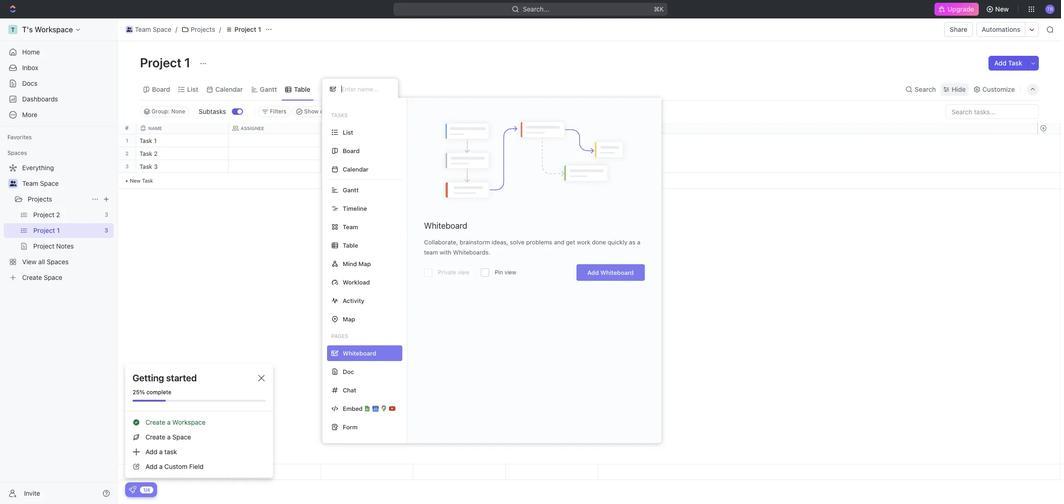 Task type: vqa. For each thing, say whether or not it's contained in the screenshot.
"Overdue"
no



Task type: describe. For each thing, give the bounding box(es) containing it.
set priority element for ‎task 2
[[505, 148, 518, 162]]

hide
[[952, 85, 966, 93]]

0 horizontal spatial whiteboard
[[424, 221, 467, 231]]

1 inside press space to select this row. row
[[154, 137, 157, 145]]

a for custom
[[159, 463, 163, 471]]

press space to select this row. row containing ‎task 1
[[136, 134, 598, 149]]

set priority element for task 3
[[505, 161, 518, 175]]

0 horizontal spatial calendar
[[215, 85, 243, 93]]

activity
[[343, 297, 364, 305]]

embed
[[343, 405, 363, 413]]

1/4
[[143, 488, 150, 493]]

do for ‎task 1
[[335, 138, 343, 144]]

pin view
[[495, 269, 516, 276]]

add task
[[994, 59, 1022, 67]]

set priority image
[[505, 135, 518, 149]]

to for task 3
[[327, 164, 334, 170]]

getting started
[[133, 373, 197, 384]]

automations button
[[977, 23, 1025, 36]]

a inside collaborate, brainstorm ideas, solve problems and get work done quickly as a team with whiteboards.
[[637, 239, 641, 246]]

task inside press space to select this row. row
[[140, 163, 152, 170]]

#
[[125, 125, 129, 132]]

getting
[[133, 373, 164, 384]]

table link
[[292, 83, 310, 96]]

0 vertical spatial team space link
[[123, 24, 174, 35]]

to do cell for ‎task 1
[[321, 134, 414, 147]]

favorites
[[7, 134, 32, 141]]

inbox link
[[4, 61, 114, 75]]

1 horizontal spatial projects
[[191, 25, 215, 33]]

row inside grid
[[136, 123, 598, 134]]

home
[[22, 48, 40, 56]]

tasks
[[331, 112, 348, 118]]

to do for task 3
[[327, 164, 343, 170]]

search...
[[523, 5, 549, 13]]

upgrade
[[948, 5, 974, 13]]

press space to select this row. row containing task 3
[[136, 160, 598, 175]]

‎task for ‎task 1
[[140, 137, 152, 145]]

create a workspace
[[146, 419, 206, 427]]

space inside tree
[[40, 180, 59, 188]]

create a space
[[146, 434, 191, 442]]

Enter name... field
[[341, 85, 390, 93]]

press space to select this row. row containing 2
[[118, 147, 136, 160]]

user group image inside team space link
[[126, 27, 132, 32]]

add a task
[[146, 449, 177, 456]]

new for new task
[[130, 178, 141, 184]]

view button
[[322, 83, 352, 96]]

0 vertical spatial project 1
[[235, 25, 261, 33]]

docs
[[22, 79, 37, 87]]

whiteboards.
[[453, 249, 490, 256]]

invite
[[24, 490, 40, 498]]

team
[[424, 249, 438, 256]]

‎task 2
[[140, 150, 158, 158]]

spaces
[[7, 150, 27, 157]]

home link
[[4, 45, 114, 60]]

press space to select this row. row containing ‎task 2
[[136, 147, 598, 162]]

share button
[[944, 22, 973, 37]]

⌘k
[[654, 5, 664, 13]]

task 3
[[140, 163, 158, 170]]

do for ‎task 2
[[335, 151, 343, 157]]

new for new
[[995, 5, 1009, 13]]

chat
[[343, 387, 356, 394]]

new task
[[130, 178, 153, 184]]

favorites button
[[4, 132, 35, 143]]

0 horizontal spatial map
[[343, 316, 355, 323]]

1 horizontal spatial team
[[135, 25, 151, 33]]

field
[[189, 463, 204, 471]]

close image
[[258, 376, 265, 382]]

subtasks
[[199, 108, 226, 115]]

team space link inside 'sidebar' navigation
[[22, 176, 112, 191]]

press space to select this row. row containing 3
[[118, 160, 136, 173]]

1 vertical spatial calendar
[[343, 166, 369, 173]]

add for add a task
[[146, 449, 157, 456]]

2 vertical spatial team
[[343, 223, 358, 231]]

started
[[166, 373, 197, 384]]

list inside "list" link
[[187, 85, 198, 93]]

show closed button
[[293, 106, 342, 117]]

solve
[[510, 239, 525, 246]]

collaborate,
[[424, 239, 458, 246]]

form
[[343, 424, 358, 431]]

complete
[[146, 389, 171, 396]]

show closed
[[304, 108, 338, 115]]

share
[[950, 25, 968, 33]]

set priority image for 2
[[505, 148, 518, 162]]

ideas,
[[492, 239, 508, 246]]

do for task 3
[[335, 164, 343, 170]]

project 1 link
[[223, 24, 263, 35]]

task for add task
[[1008, 59, 1022, 67]]

3 inside press space to select this row. row
[[154, 163, 158, 170]]

view button
[[322, 79, 352, 100]]

closed
[[320, 108, 338, 115]]

‎task for ‎task 2
[[140, 150, 152, 158]]

2 vertical spatial space
[[172, 434, 191, 442]]

problems
[[526, 239, 552, 246]]

done
[[592, 239, 606, 246]]

add for add task
[[994, 59, 1007, 67]]

1 vertical spatial table
[[343, 242, 358, 249]]

tree inside 'sidebar' navigation
[[4, 161, 114, 286]]

onboarding checklist button image
[[129, 487, 136, 494]]

sidebar navigation
[[0, 18, 118, 505]]

2 for 1
[[125, 151, 129, 157]]

show
[[304, 108, 319, 115]]

to do for ‎task 1
[[327, 138, 343, 144]]



Task type: locate. For each thing, give the bounding box(es) containing it.
1 vertical spatial team space link
[[22, 176, 112, 191]]

0 vertical spatial calendar
[[215, 85, 243, 93]]

‎task up ‎task 2
[[140, 137, 152, 145]]

a left task on the left bottom
[[159, 449, 163, 456]]

new button
[[983, 2, 1015, 17]]

task down ‎task 2
[[140, 163, 152, 170]]

1 vertical spatial to do
[[327, 151, 343, 157]]

1 vertical spatial new
[[130, 178, 141, 184]]

customize
[[983, 85, 1015, 93]]

search
[[915, 85, 936, 93]]

new inside grid
[[130, 178, 141, 184]]

calendar
[[215, 85, 243, 93], [343, 166, 369, 173]]

add up customize
[[994, 59, 1007, 67]]

team inside 'sidebar' navigation
[[22, 180, 38, 188]]

1 vertical spatial to
[[327, 151, 334, 157]]

‎task 1
[[140, 137, 157, 145]]

brainstorm
[[460, 239, 490, 246]]

1 inside 1 2 3
[[126, 138, 128, 144]]

0 horizontal spatial 3
[[125, 164, 129, 170]]

team
[[135, 25, 151, 33], [22, 180, 38, 188], [343, 223, 358, 231]]

1 vertical spatial board
[[343, 147, 360, 155]]

0 horizontal spatial /
[[175, 25, 177, 33]]

1 horizontal spatial calendar
[[343, 166, 369, 173]]

projects inside 'sidebar' navigation
[[28, 195, 52, 203]]

2 ‎task from the top
[[140, 150, 152, 158]]

list
[[187, 85, 198, 93], [343, 129, 353, 136]]

1 vertical spatial projects
[[28, 195, 52, 203]]

create up add a task
[[146, 434, 165, 442]]

1 vertical spatial ‎task
[[140, 150, 152, 158]]

board
[[152, 85, 170, 93], [343, 147, 360, 155]]

2 up task 3
[[154, 150, 158, 158]]

calendar up timeline
[[343, 166, 369, 173]]

0 vertical spatial map
[[359, 260, 371, 268]]

a for space
[[167, 434, 171, 442]]

row group containing 1 2 3
[[118, 134, 136, 189]]

list up subtasks button
[[187, 85, 198, 93]]

to do cell for ‎task 2
[[321, 147, 414, 160]]

1 view from the left
[[458, 269, 469, 276]]

0 vertical spatial ‎task
[[140, 137, 152, 145]]

tree containing team space
[[4, 161, 114, 286]]

task inside 'button'
[[1008, 59, 1022, 67]]

0 vertical spatial team space
[[135, 25, 171, 33]]

2 vertical spatial to do
[[327, 164, 343, 170]]

2 inside 1 2 3
[[125, 151, 129, 157]]

1 vertical spatial create
[[146, 434, 165, 442]]

project inside project 1 link
[[235, 25, 256, 33]]

1 horizontal spatial projects link
[[179, 24, 217, 35]]

3 to from the top
[[327, 164, 334, 170]]

as
[[629, 239, 636, 246]]

project
[[235, 25, 256, 33], [140, 55, 182, 70]]

new
[[995, 5, 1009, 13], [130, 178, 141, 184]]

2 horizontal spatial team
[[343, 223, 358, 231]]

get
[[566, 239, 575, 246]]

view
[[334, 85, 349, 93]]

space
[[153, 25, 171, 33], [40, 180, 59, 188], [172, 434, 191, 442]]

0 vertical spatial create
[[146, 419, 165, 427]]

0 horizontal spatial project 1
[[140, 55, 193, 70]]

set priority element for ‎task 1
[[505, 135, 518, 149]]

table
[[294, 85, 310, 93], [343, 242, 358, 249]]

‎task down the ‎task 1
[[140, 150, 152, 158]]

new up automations
[[995, 5, 1009, 13]]

2 for ‎task
[[154, 150, 158, 158]]

task
[[164, 449, 177, 456]]

docs link
[[4, 76, 114, 91]]

to do
[[327, 138, 343, 144], [327, 151, 343, 157], [327, 164, 343, 170]]

board down tasks
[[343, 147, 360, 155]]

0 vertical spatial new
[[995, 5, 1009, 13]]

1 horizontal spatial project
[[235, 25, 256, 33]]

press space to select this row. row
[[118, 134, 136, 147], [136, 134, 598, 149], [118, 147, 136, 160], [136, 147, 598, 162], [118, 160, 136, 173], [136, 160, 598, 175], [136, 465, 598, 481]]

task down task 3
[[142, 178, 153, 184]]

1 vertical spatial task
[[140, 163, 152, 170]]

1 horizontal spatial view
[[505, 269, 516, 276]]

map
[[359, 260, 371, 268], [343, 316, 355, 323]]

search button
[[903, 83, 939, 96]]

add down the done
[[587, 269, 599, 277]]

dashboards
[[22, 95, 58, 103]]

row group containing ‎task 1
[[136, 134, 598, 189]]

0 vertical spatial to
[[327, 138, 334, 144]]

private
[[438, 269, 456, 276]]

subtasks button
[[195, 104, 232, 119]]

1 to do cell from the top
[[321, 134, 414, 147]]

mind map
[[343, 260, 371, 268]]

1 vertical spatial map
[[343, 316, 355, 323]]

2 vertical spatial to do cell
[[321, 160, 414, 173]]

quickly
[[608, 239, 628, 246]]

1 vertical spatial project 1
[[140, 55, 193, 70]]

to do for ‎task 2
[[327, 151, 343, 157]]

map right mind
[[359, 260, 371, 268]]

1 horizontal spatial team space
[[135, 25, 171, 33]]

grid
[[118, 123, 1061, 481]]

custom
[[164, 463, 188, 471]]

user group image
[[126, 27, 132, 32], [9, 181, 16, 187]]

hide button
[[941, 83, 969, 96]]

add left task on the left bottom
[[146, 449, 157, 456]]

and
[[554, 239, 564, 246]]

1 horizontal spatial 3
[[154, 163, 158, 170]]

1 vertical spatial to do cell
[[321, 147, 414, 160]]

1 horizontal spatial space
[[153, 25, 171, 33]]

1 set priority element from the top
[[505, 135, 518, 149]]

2 horizontal spatial space
[[172, 434, 191, 442]]

cell
[[229, 134, 321, 147], [414, 134, 506, 147], [229, 147, 321, 160], [414, 147, 506, 160], [229, 160, 321, 173], [414, 160, 506, 173], [414, 465, 506, 480]]

1 ‎task from the top
[[140, 137, 152, 145]]

0 horizontal spatial gantt
[[260, 85, 277, 93]]

add
[[994, 59, 1007, 67], [587, 269, 599, 277], [146, 449, 157, 456], [146, 463, 157, 471]]

pages
[[331, 334, 348, 340]]

set priority image for 3
[[505, 161, 518, 175]]

0 horizontal spatial user group image
[[9, 181, 16, 187]]

0 vertical spatial projects
[[191, 25, 215, 33]]

1 horizontal spatial board
[[343, 147, 360, 155]]

tree
[[4, 161, 114, 286]]

calendar up subtasks button
[[215, 85, 243, 93]]

1 horizontal spatial list
[[343, 129, 353, 136]]

2 inside press space to select this row. row
[[154, 150, 158, 158]]

add for add whiteboard
[[587, 269, 599, 277]]

view right private
[[458, 269, 469, 276]]

2 vertical spatial to
[[327, 164, 334, 170]]

1 to from the top
[[327, 138, 334, 144]]

a
[[637, 239, 641, 246], [167, 419, 171, 427], [167, 434, 171, 442], [159, 449, 163, 456], [159, 463, 163, 471]]

workspace
[[172, 419, 206, 427]]

0 horizontal spatial list
[[187, 85, 198, 93]]

0 horizontal spatial projects
[[28, 195, 52, 203]]

add for add a custom field
[[146, 463, 157, 471]]

table inside table link
[[294, 85, 310, 93]]

1 vertical spatial team space
[[22, 180, 59, 188]]

2 vertical spatial do
[[335, 164, 343, 170]]

0 horizontal spatial team space
[[22, 180, 59, 188]]

0 vertical spatial gantt
[[260, 85, 277, 93]]

workload
[[343, 279, 370, 286]]

1 horizontal spatial table
[[343, 242, 358, 249]]

mind
[[343, 260, 357, 268]]

a right as
[[637, 239, 641, 246]]

0 vertical spatial list
[[187, 85, 198, 93]]

2 do from the top
[[335, 151, 343, 157]]

2 to from the top
[[327, 151, 334, 157]]

task up customize
[[1008, 59, 1022, 67]]

map down activity
[[343, 316, 355, 323]]

add down add a task
[[146, 463, 157, 471]]

1 / from the left
[[175, 25, 177, 33]]

2 vertical spatial task
[[142, 178, 153, 184]]

1 horizontal spatial new
[[995, 5, 1009, 13]]

2 set priority element from the top
[[505, 148, 518, 162]]

0 horizontal spatial view
[[458, 269, 469, 276]]

0 horizontal spatial team space link
[[22, 176, 112, 191]]

create up create a space
[[146, 419, 165, 427]]

task for new task
[[142, 178, 153, 184]]

doc
[[343, 368, 354, 376]]

projects link inside tree
[[28, 192, 88, 207]]

0 horizontal spatial project
[[140, 55, 182, 70]]

0 vertical spatial table
[[294, 85, 310, 93]]

0 horizontal spatial new
[[130, 178, 141, 184]]

new inside button
[[995, 5, 1009, 13]]

work
[[577, 239, 590, 246]]

1 horizontal spatial /
[[219, 25, 221, 33]]

with
[[440, 249, 451, 256]]

25% complete
[[133, 389, 171, 396]]

1 vertical spatial projects link
[[28, 192, 88, 207]]

add whiteboard
[[587, 269, 634, 277]]

3 to do cell from the top
[[321, 160, 414, 173]]

view for private view
[[458, 269, 469, 276]]

1 horizontal spatial gantt
[[343, 186, 359, 194]]

a up task on the left bottom
[[167, 434, 171, 442]]

0 vertical spatial to do
[[327, 138, 343, 144]]

1
[[258, 25, 261, 33], [184, 55, 191, 70], [154, 137, 157, 145], [126, 138, 128, 144]]

1 vertical spatial user group image
[[9, 181, 16, 187]]

2 left ‎task 2
[[125, 151, 129, 157]]

3 left task 3
[[125, 164, 129, 170]]

create for create a workspace
[[146, 419, 165, 427]]

0 horizontal spatial board
[[152, 85, 170, 93]]

collaborate, brainstorm ideas, solve problems and get work done quickly as a team with whiteboards.
[[424, 239, 641, 256]]

0 horizontal spatial team
[[22, 180, 38, 188]]

view
[[458, 269, 469, 276], [505, 269, 516, 276]]

0 vertical spatial do
[[335, 138, 343, 144]]

onboarding checklist button element
[[129, 487, 136, 494]]

3 do from the top
[[335, 164, 343, 170]]

3 set priority element from the top
[[505, 161, 518, 175]]

1 horizontal spatial map
[[359, 260, 371, 268]]

to do cell
[[321, 134, 414, 147], [321, 147, 414, 160], [321, 160, 414, 173]]

calendar link
[[214, 83, 243, 96]]

0 vertical spatial team
[[135, 25, 151, 33]]

to for ‎task 1
[[327, 138, 334, 144]]

add a custom field
[[146, 463, 204, 471]]

1 vertical spatial do
[[335, 151, 343, 157]]

whiteboard down quickly
[[600, 269, 634, 277]]

gantt link
[[258, 83, 277, 96]]

task
[[1008, 59, 1022, 67], [140, 163, 152, 170], [142, 178, 153, 184]]

a up create a space
[[167, 419, 171, 427]]

2 / from the left
[[219, 25, 221, 33]]

0 horizontal spatial 2
[[125, 151, 129, 157]]

25%
[[133, 389, 145, 396]]

1 create from the top
[[146, 419, 165, 427]]

create
[[146, 419, 165, 427], [146, 434, 165, 442]]

2 create from the top
[[146, 434, 165, 442]]

whiteboard
[[424, 221, 467, 231], [600, 269, 634, 277]]

0 vertical spatial project
[[235, 25, 256, 33]]

1 horizontal spatial project 1
[[235, 25, 261, 33]]

set priority element
[[505, 135, 518, 149], [505, 148, 518, 162], [505, 161, 518, 175]]

1 do from the top
[[335, 138, 343, 144]]

1 horizontal spatial whiteboard
[[600, 269, 634, 277]]

a for task
[[159, 449, 163, 456]]

add task button
[[989, 56, 1028, 71]]

add inside 'button'
[[994, 59, 1007, 67]]

a for workspace
[[167, 419, 171, 427]]

create for create a space
[[146, 434, 165, 442]]

‎task
[[140, 137, 152, 145], [140, 150, 152, 158]]

automations
[[982, 25, 1021, 33]]

1 to do from the top
[[327, 138, 343, 144]]

Search tasks... text field
[[946, 105, 1039, 119]]

2 view from the left
[[505, 269, 516, 276]]

row group
[[118, 134, 136, 189], [136, 134, 598, 189], [1038, 134, 1061, 189], [1038, 465, 1061, 480]]

0 vertical spatial projects link
[[179, 24, 217, 35]]

gantt up timeline
[[343, 186, 359, 194]]

team space
[[135, 25, 171, 33], [22, 180, 59, 188]]

0 horizontal spatial space
[[40, 180, 59, 188]]

0 vertical spatial board
[[152, 85, 170, 93]]

inbox
[[22, 64, 38, 72]]

2 to do from the top
[[327, 151, 343, 157]]

dashboards link
[[4, 92, 114, 107]]

1 horizontal spatial user group image
[[126, 27, 132, 32]]

list down tasks
[[343, 129, 353, 136]]

pin
[[495, 269, 503, 276]]

1 horizontal spatial 2
[[154, 150, 158, 158]]

3
[[154, 163, 158, 170], [125, 164, 129, 170]]

1 vertical spatial list
[[343, 129, 353, 136]]

1 vertical spatial project
[[140, 55, 182, 70]]

1 horizontal spatial team space link
[[123, 24, 174, 35]]

a down add a task
[[159, 463, 163, 471]]

customize button
[[971, 83, 1018, 96]]

to for ‎task 2
[[327, 151, 334, 157]]

team space inside 'sidebar' navigation
[[22, 180, 59, 188]]

set priority image
[[505, 148, 518, 162], [505, 161, 518, 175]]

list link
[[185, 83, 198, 96]]

new down task 3
[[130, 178, 141, 184]]

1 vertical spatial space
[[40, 180, 59, 188]]

private view
[[438, 269, 469, 276]]

1 vertical spatial gantt
[[343, 186, 359, 194]]

2 set priority image from the top
[[505, 161, 518, 175]]

board left "list" link
[[152, 85, 170, 93]]

0 vertical spatial user group image
[[126, 27, 132, 32]]

0 horizontal spatial projects link
[[28, 192, 88, 207]]

0 vertical spatial whiteboard
[[424, 221, 467, 231]]

3 down ‎task 2
[[154, 163, 158, 170]]

0 vertical spatial space
[[153, 25, 171, 33]]

press space to select this row. row containing 1
[[118, 134, 136, 147]]

1 vertical spatial whiteboard
[[600, 269, 634, 277]]

team space link
[[123, 24, 174, 35], [22, 176, 112, 191]]

timeline
[[343, 205, 367, 212]]

board link
[[150, 83, 170, 96]]

0 vertical spatial to do cell
[[321, 134, 414, 147]]

upgrade link
[[935, 3, 979, 16]]

whiteboard up collaborate,
[[424, 221, 467, 231]]

grid containing ‎task 1
[[118, 123, 1061, 481]]

1 2 3
[[125, 138, 129, 170]]

gantt left table link
[[260, 85, 277, 93]]

1 set priority image from the top
[[505, 148, 518, 162]]

3 to do from the top
[[327, 164, 343, 170]]

table up show
[[294, 85, 310, 93]]

to
[[327, 138, 334, 144], [327, 151, 334, 157], [327, 164, 334, 170]]

view for pin view
[[505, 269, 516, 276]]

table up mind
[[343, 242, 358, 249]]

row
[[136, 123, 598, 134]]

1 vertical spatial team
[[22, 180, 38, 188]]

0 vertical spatial task
[[1008, 59, 1022, 67]]

view right "pin"
[[505, 269, 516, 276]]

0 horizontal spatial table
[[294, 85, 310, 93]]

projects link
[[179, 24, 217, 35], [28, 192, 88, 207]]

user group image inside 'sidebar' navigation
[[9, 181, 16, 187]]

2 to do cell from the top
[[321, 147, 414, 160]]

to do cell for task 3
[[321, 160, 414, 173]]



